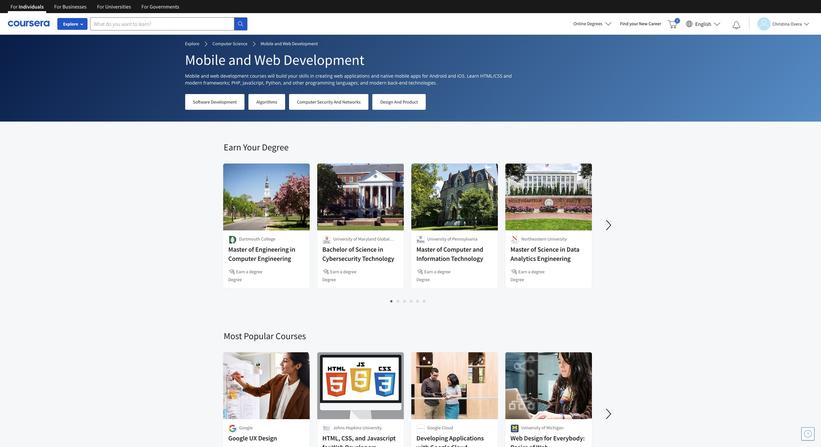 Task type: vqa. For each thing, say whether or not it's contained in the screenshot.
the "like" inside the the to help you land one of these roles, though it's often not required. Once you've gained some experience and have a better grasp of what you like doing, you might think about focusing your career on a more specific area. You can
no



Task type: locate. For each thing, give the bounding box(es) containing it.
3 earn a degree from the left
[[424, 269, 450, 275]]

science for bachelor of science in cybersecurity technology
[[355, 245, 377, 253]]

science for master of science in data analytics engineering
[[537, 245, 559, 253]]

2 horizontal spatial science
[[537, 245, 559, 253]]

0 horizontal spatial science
[[233, 41, 247, 47]]

earn a degree down analytics
[[518, 269, 545, 275]]

computer science link
[[213, 40, 247, 48]]

google up developing
[[427, 425, 441, 431]]

6
[[423, 298, 426, 304]]

michigan
[[546, 425, 564, 431]]

0 vertical spatial explore
[[63, 21, 78, 27]]

university up data
[[548, 236, 567, 242]]

university of pennsylvania
[[427, 236, 478, 242]]

1 horizontal spatial modern
[[369, 80, 387, 86]]

next slide image inside the "earn your degree carousel" element
[[601, 217, 616, 233]]

mobile
[[261, 41, 274, 47], [185, 51, 226, 69], [185, 73, 200, 79]]

2 vertical spatial for
[[322, 443, 330, 447]]

a down information
[[434, 269, 436, 275]]

of inside bachelor of science in cybersecurity technology
[[349, 245, 354, 253]]

modern up software
[[185, 80, 202, 86]]

next slide image inside most popular courses carousel element
[[601, 406, 616, 422]]

of inside master of engineering in computer engineering
[[248, 245, 254, 253]]

for inside mobile and web development courses will build your skills in creating web applications and native mobile apps for android and ios. learn html/css and modern frameworks; php, javascript, python, and other programming languages; and modern back-end technologies.
[[422, 73, 428, 79]]

of inside master of computer and information technology
[[437, 245, 442, 253]]

1 vertical spatial explore
[[185, 41, 199, 47]]

new
[[639, 21, 648, 27]]

of for university of maryland global campus
[[353, 236, 357, 242]]

of inside web design for everybody: basics of we
[[529, 443, 535, 447]]

0 vertical spatial next slide image
[[601, 217, 616, 233]]

degree down master of science in data analytics engineering
[[531, 269, 545, 275]]

0 vertical spatial for
[[422, 73, 428, 79]]

information
[[416, 254, 450, 263]]

web
[[283, 41, 291, 47], [254, 51, 281, 69], [511, 434, 523, 442], [332, 443, 344, 447]]

technology inside master of computer and information technology
[[451, 254, 483, 263]]

of for bachelor of science in cybersecurity technology
[[349, 245, 354, 253]]

for for individuals
[[10, 3, 18, 10]]

1 horizontal spatial for
[[422, 73, 428, 79]]

1 vertical spatial next slide image
[[601, 406, 616, 422]]

1 next slide image from the top
[[601, 217, 616, 233]]

2 technology from the left
[[451, 254, 483, 263]]

1 vertical spatial mobile and web development
[[185, 51, 364, 69]]

northeastern
[[521, 236, 547, 242]]

earn down master of engineering in computer engineering
[[236, 269, 245, 275]]

most popular courses carousel element
[[220, 310, 821, 447]]

of for university of michigan
[[542, 425, 545, 431]]

a for bachelor of science in cybersecurity technology
[[340, 269, 342, 275]]

google up google ux design
[[239, 425, 253, 431]]

5
[[417, 298, 419, 304]]

technology for science
[[362, 254, 394, 263]]

earn a degree for master of computer and information technology
[[424, 269, 450, 275]]

in inside master of engineering in computer engineering
[[290, 245, 295, 253]]

explore button
[[57, 18, 88, 30]]

1 web from the left
[[210, 73, 219, 79]]

cloud
[[442, 425, 453, 431], [451, 443, 467, 447]]

master inside master of computer and information technology
[[416, 245, 435, 253]]

2 vertical spatial mobile
[[185, 73, 200, 79]]

and right html/css
[[504, 73, 512, 79]]

1 technology from the left
[[362, 254, 394, 263]]

science
[[233, 41, 247, 47], [355, 245, 377, 253], [537, 245, 559, 253]]

1 horizontal spatial web
[[334, 73, 343, 79]]

python,
[[266, 80, 282, 86]]

google for google cloud
[[427, 425, 441, 431]]

for left universities
[[97, 3, 104, 10]]

1 horizontal spatial technology
[[451, 254, 483, 263]]

1 horizontal spatial your
[[630, 21, 638, 27]]

developing
[[416, 434, 448, 442]]

algorithms
[[256, 99, 277, 105]]

computer
[[213, 41, 232, 47], [297, 99, 316, 105], [443, 245, 471, 253], [228, 254, 256, 263]]

0 vertical spatial mobile and web development
[[261, 41, 318, 47]]

in for master of engineering in computer engineering
[[290, 245, 295, 253]]

chevron down image
[[25, 10, 30, 14]]

design down back-
[[380, 99, 393, 105]]

0 vertical spatial development
[[292, 41, 318, 47]]

master for master of engineering in computer engineering
[[228, 245, 247, 253]]

of for master of engineering in computer engineering
[[248, 245, 254, 253]]

2 vertical spatial development
[[211, 99, 237, 105]]

0 vertical spatial your
[[630, 21, 638, 27]]

of left michigan
[[542, 425, 545, 431]]

and down pennsylvania
[[473, 245, 483, 253]]

design down university of michigan
[[524, 434, 543, 442]]

0 horizontal spatial your
[[288, 73, 298, 79]]

for left "individuals"
[[10, 3, 18, 10]]

for governments
[[141, 3, 179, 10]]

mobile up software
[[185, 73, 200, 79]]

1 master from the left
[[228, 245, 247, 253]]

2 degree from the left
[[343, 269, 356, 275]]

3 master from the left
[[511, 245, 529, 253]]

individuals
[[19, 3, 44, 10]]

1 horizontal spatial master
[[416, 245, 435, 253]]

for for governments
[[141, 3, 149, 10]]

online
[[574, 21, 586, 27]]

university inside university of maryland global campus
[[333, 236, 353, 242]]

google for google ux design
[[228, 434, 248, 442]]

google down developing
[[430, 443, 450, 447]]

2
[[397, 298, 400, 304]]

degree down master of engineering in computer engineering
[[249, 269, 262, 275]]

banner navigation
[[5, 0, 184, 13]]

a down cybersecurity at left
[[340, 269, 342, 275]]

explore
[[63, 21, 78, 27], [185, 41, 199, 47]]

1 horizontal spatial design
[[380, 99, 393, 105]]

university right the university of michigan icon
[[521, 425, 541, 431]]

security
[[317, 99, 333, 105]]

science down northeastern university
[[537, 245, 559, 253]]

technology down global
[[362, 254, 394, 263]]

mobile inside mobile and web development courses will build your skills in creating web applications and native mobile apps for android and ios. learn html/css and modern frameworks; php, javascript, python, and other programming languages; and modern back-end technologies.
[[185, 73, 200, 79]]

next slide image for earn your degree
[[601, 217, 616, 233]]

pennsylvania
[[452, 236, 478, 242]]

of down northeastern
[[531, 245, 536, 253]]

in for bachelor of science in cybersecurity technology
[[378, 245, 383, 253]]

master for master of computer and information technology
[[416, 245, 435, 253]]

earn for master of science in data analytics engineering
[[518, 269, 527, 275]]

for for universities
[[97, 3, 104, 10]]

2 button
[[395, 297, 402, 305]]

earn a degree
[[236, 269, 262, 275], [330, 269, 356, 275], [424, 269, 450, 275], [518, 269, 545, 275]]

applications
[[344, 73, 370, 79]]

degree for data
[[531, 269, 545, 275]]

0 horizontal spatial web
[[210, 73, 219, 79]]

master up analytics
[[511, 245, 529, 253]]

technology
[[362, 254, 394, 263], [451, 254, 483, 263]]

earn a degree for bachelor of science in cybersecurity technology
[[330, 269, 356, 275]]

developing applications with google cloud
[[416, 434, 484, 447]]

master down dartmouth college image
[[228, 245, 247, 253]]

product
[[403, 99, 418, 105]]

of for master of computer and information technology
[[437, 245, 442, 253]]

of inside university of maryland global campus
[[353, 236, 357, 242]]

for
[[422, 73, 428, 79], [544, 434, 552, 442], [322, 443, 330, 447]]

4
[[410, 298, 413, 304]]

and up developers at the bottom
[[355, 434, 366, 442]]

bachelor of science in cybersecurity technology
[[322, 245, 394, 263]]

design and product
[[380, 99, 418, 105]]

and up build
[[274, 41, 282, 47]]

next slide image for most popular courses
[[601, 406, 616, 422]]

css,
[[341, 434, 354, 442]]

computer down the dartmouth
[[228, 254, 256, 263]]

and right "security"
[[334, 99, 341, 105]]

design inside web design for everybody: basics of we
[[524, 434, 543, 442]]

1 a from the left
[[246, 269, 248, 275]]

other
[[293, 80, 304, 86]]

0 horizontal spatial for
[[322, 443, 330, 447]]

of up cybersecurity at left
[[349, 245, 354, 253]]

computer left "security"
[[297, 99, 316, 105]]

build
[[276, 73, 287, 79]]

for up the 'technologies.'
[[422, 73, 428, 79]]

english button
[[684, 13, 723, 34]]

0 horizontal spatial modern
[[185, 80, 202, 86]]

master down university of pennsylvania icon
[[416, 245, 435, 253]]

of up information
[[437, 245, 442, 253]]

2 a from the left
[[340, 269, 342, 275]]

hopkins
[[346, 425, 362, 431]]

google cloud
[[427, 425, 453, 431]]

of left maryland in the left bottom of the page
[[353, 236, 357, 242]]

master inside master of engineering in computer engineering
[[228, 245, 247, 253]]

What do you want to learn? text field
[[90, 17, 234, 30]]

and inside master of computer and information technology
[[473, 245, 483, 253]]

2 horizontal spatial for
[[544, 434, 552, 442]]

technology inside bachelor of science in cybersecurity technology
[[362, 254, 394, 263]]

google for google
[[239, 425, 253, 431]]

1 vertical spatial for
[[544, 434, 552, 442]]

software development link
[[185, 94, 245, 110]]

and
[[274, 41, 282, 47], [228, 51, 251, 69], [201, 73, 209, 79], [371, 73, 379, 79], [448, 73, 456, 79], [504, 73, 512, 79], [283, 80, 291, 86], [360, 80, 368, 86], [334, 99, 341, 105], [394, 99, 402, 105], [473, 245, 483, 253], [355, 434, 366, 442]]

web inside html, css, and javascript for web developers
[[332, 443, 344, 447]]

everybody:
[[553, 434, 585, 442]]

0 horizontal spatial explore
[[63, 21, 78, 27]]

engineering inside master of science in data analytics engineering
[[537, 254, 571, 263]]

technology down pennsylvania
[[451, 254, 483, 263]]

for left the businesses
[[54, 3, 61, 10]]

for down html,
[[322, 443, 330, 447]]

1 degree from the left
[[249, 269, 262, 275]]

0 vertical spatial cloud
[[442, 425, 453, 431]]

2 horizontal spatial design
[[524, 434, 543, 442]]

of up master of computer and information technology
[[448, 236, 451, 242]]

php,
[[231, 80, 241, 86]]

list
[[224, 297, 592, 305]]

bachelor
[[322, 245, 347, 253]]

development down "frameworks;"
[[211, 99, 237, 105]]

cloud up 'developing applications with google cloud'
[[442, 425, 453, 431]]

master inside master of science in data analytics engineering
[[511, 245, 529, 253]]

christina overa button
[[749, 17, 809, 30]]

a down master of engineering in computer engineering
[[246, 269, 248, 275]]

for left governments
[[141, 3, 149, 10]]

development up skills
[[292, 41, 318, 47]]

degree
[[262, 141, 289, 153], [228, 277, 242, 283], [322, 277, 336, 283], [416, 277, 430, 283], [511, 277, 524, 283]]

computer inside master of engineering in computer engineering
[[228, 254, 256, 263]]

mobile down the explore link
[[185, 51, 226, 69]]

a down analytics
[[528, 269, 530, 275]]

earn down analytics
[[518, 269, 527, 275]]

degree for master of science in data analytics engineering
[[511, 277, 524, 283]]

computer right the explore link
[[213, 41, 232, 47]]

2 earn a degree from the left
[[330, 269, 356, 275]]

0 horizontal spatial technology
[[362, 254, 394, 263]]

in inside mobile and web development courses will build your skills in creating web applications and native mobile apps for android and ios. learn html/css and modern frameworks; php, javascript, python, and other programming languages; and modern back-end technologies.
[[310, 73, 314, 79]]

3 degree from the left
[[437, 269, 450, 275]]

3 for from the left
[[97, 3, 104, 10]]

None search field
[[90, 17, 247, 30]]

degree for information
[[437, 269, 450, 275]]

university right university of pennsylvania icon
[[427, 236, 447, 242]]

web up languages;
[[334, 73, 343, 79]]

2 modern from the left
[[369, 80, 387, 86]]

1 for from the left
[[10, 3, 18, 10]]

earn down information
[[424, 269, 433, 275]]

your up other
[[288, 73, 298, 79]]

science up development
[[233, 41, 247, 47]]

in inside bachelor of science in cybersecurity technology
[[378, 245, 383, 253]]

development
[[292, 41, 318, 47], [283, 51, 364, 69], [211, 99, 237, 105]]

2 horizontal spatial master
[[511, 245, 529, 253]]

3 a from the left
[[434, 269, 436, 275]]

of inside master of science in data analytics engineering
[[531, 245, 536, 253]]

in for master of science in data analytics engineering
[[560, 245, 565, 253]]

mobile and web development
[[261, 41, 318, 47], [185, 51, 364, 69]]

5 button
[[415, 297, 421, 305]]

degree down information
[[437, 269, 450, 275]]

earn
[[224, 141, 241, 153], [236, 269, 245, 275], [330, 269, 339, 275], [424, 269, 433, 275], [518, 269, 527, 275]]

earn a degree down information
[[424, 269, 450, 275]]

university for science
[[333, 236, 353, 242]]

earn a degree down master of engineering in computer engineering
[[236, 269, 262, 275]]

universities
[[105, 3, 131, 10]]

1 vertical spatial cloud
[[451, 443, 467, 447]]

2 master from the left
[[416, 245, 435, 253]]

science down maryland in the left bottom of the page
[[355, 245, 377, 253]]

for
[[10, 3, 18, 10], [54, 3, 61, 10], [97, 3, 104, 10], [141, 3, 149, 10]]

cloud down applications
[[451, 443, 467, 447]]

design right ux
[[258, 434, 277, 442]]

languages;
[[336, 80, 359, 86]]

degree for bachelor of science in cybersecurity technology
[[322, 277, 336, 283]]

master
[[228, 245, 247, 253], [416, 245, 435, 253], [511, 245, 529, 253]]

list containing 1
[[224, 297, 592, 305]]

of right basics in the right of the page
[[529, 443, 535, 447]]

for for businesses
[[54, 3, 61, 10]]

and down build
[[283, 80, 291, 86]]

1 earn a degree from the left
[[236, 269, 262, 275]]

4 degree from the left
[[531, 269, 545, 275]]

johns hopkins university image
[[322, 424, 331, 433]]

university for for
[[521, 425, 541, 431]]

most
[[224, 330, 242, 342]]

google cloud image
[[416, 424, 425, 433]]

google
[[239, 425, 253, 431], [427, 425, 441, 431], [228, 434, 248, 442], [430, 443, 450, 447]]

0 horizontal spatial master
[[228, 245, 247, 253]]

2 for from the left
[[54, 3, 61, 10]]

find your new career
[[620, 21, 661, 27]]

in inside master of science in data analytics engineering
[[560, 245, 565, 253]]

mobile up will
[[261, 41, 274, 47]]

google inside 'developing applications with google cloud'
[[430, 443, 450, 447]]

science inside master of science in data analytics engineering
[[537, 245, 559, 253]]

dartmouth college
[[239, 236, 275, 242]]

web design for everybody: basics of we
[[511, 434, 585, 447]]

degrees
[[587, 21, 602, 27]]

your right find
[[630, 21, 638, 27]]

next slide image
[[601, 217, 616, 233], [601, 406, 616, 422]]

of down the dartmouth
[[248, 245, 254, 253]]

earn a degree down cybersecurity at left
[[330, 269, 356, 275]]

4 earn a degree from the left
[[518, 269, 545, 275]]

3 button
[[402, 297, 408, 305]]

1 horizontal spatial science
[[355, 245, 377, 253]]

find
[[620, 21, 629, 27]]

4 a from the left
[[528, 269, 530, 275]]

degree
[[249, 269, 262, 275], [343, 269, 356, 275], [437, 269, 450, 275], [531, 269, 545, 275]]

web up "frameworks;"
[[210, 73, 219, 79]]

degree down cybersecurity at left
[[343, 269, 356, 275]]

science inside bachelor of science in cybersecurity technology
[[355, 245, 377, 253]]

in
[[310, 73, 314, 79], [290, 245, 295, 253], [378, 245, 383, 253], [560, 245, 565, 253]]

a for master of science in data analytics engineering
[[528, 269, 530, 275]]

modern down native
[[369, 80, 387, 86]]

google down google image
[[228, 434, 248, 442]]

development up the creating
[[283, 51, 364, 69]]

back-
[[388, 80, 399, 86]]

degree for computer
[[249, 269, 262, 275]]

of for university of pennsylvania
[[448, 236, 451, 242]]

4 for from the left
[[141, 3, 149, 10]]

courses
[[250, 73, 266, 79]]

career
[[649, 21, 661, 27]]

modern
[[185, 80, 202, 86], [369, 80, 387, 86]]

1 vertical spatial your
[[288, 73, 298, 79]]

for down university of michigan
[[544, 434, 552, 442]]

university up campus
[[333, 236, 353, 242]]

0 horizontal spatial design
[[258, 434, 277, 442]]

1 modern from the left
[[185, 80, 202, 86]]

technology for computer
[[451, 254, 483, 263]]

show notifications image
[[733, 21, 740, 29]]

2 next slide image from the top
[[601, 406, 616, 422]]

computer down university of pennsylvania
[[443, 245, 471, 253]]

earn down cybersecurity at left
[[330, 269, 339, 275]]



Task type: describe. For each thing, give the bounding box(es) containing it.
4 button
[[408, 297, 415, 305]]

most popular courses
[[224, 330, 306, 342]]

dartmouth
[[239, 236, 260, 242]]

northeastern university
[[521, 236, 567, 242]]

governments
[[150, 3, 179, 10]]

computer security and networks
[[297, 99, 361, 105]]

html, css, and javascript for web developers
[[322, 434, 396, 447]]

for universities
[[97, 3, 131, 10]]

0 vertical spatial mobile
[[261, 41, 274, 47]]

computer inside master of computer and information technology
[[443, 245, 471, 253]]

creating
[[315, 73, 333, 79]]

1 horizontal spatial explore
[[185, 41, 199, 47]]

your
[[243, 141, 260, 153]]

coursera image
[[8, 18, 49, 29]]

global
[[377, 236, 390, 242]]

software
[[193, 99, 210, 105]]

frameworks;
[[203, 80, 230, 86]]

earn a degree for master of engineering in computer engineering
[[236, 269, 262, 275]]

google image
[[228, 424, 237, 433]]

html,
[[322, 434, 340, 442]]

mobile and web development courses will build your skills in creating web applications and native mobile apps for android and ios. learn html/css and modern frameworks; php, javascript, python, and other programming languages; and modern back-end technologies.
[[185, 73, 512, 86]]

1 vertical spatial development
[[283, 51, 364, 69]]

native
[[380, 73, 393, 79]]

master for master of science in data analytics engineering
[[511, 245, 529, 253]]

degree for master of computer and information technology
[[416, 277, 430, 283]]

1
[[390, 298, 393, 304]]

earn for master of engineering in computer engineering
[[236, 269, 245, 275]]

christina
[[773, 21, 790, 27]]

computer inside computer science link
[[213, 41, 232, 47]]

degree for cybersecurity
[[343, 269, 356, 275]]

web inside web design for everybody: basics of we
[[511, 434, 523, 442]]

earn for bachelor of science in cybersecurity technology
[[330, 269, 339, 275]]

and left product
[[394, 99, 402, 105]]

data
[[567, 245, 579, 253]]

explore inside popup button
[[63, 21, 78, 27]]

and up "frameworks;"
[[201, 73, 209, 79]]

online degrees
[[574, 21, 602, 27]]

for businesses
[[54, 3, 87, 10]]

a for master of computer and information technology
[[434, 269, 436, 275]]

degree for master of engineering in computer engineering
[[228, 277, 242, 283]]

and inside html, css, and javascript for web developers
[[355, 434, 366, 442]]

learn
[[467, 73, 479, 79]]

find your new career link
[[617, 20, 665, 28]]

skills
[[299, 73, 309, 79]]

earn your degree
[[224, 141, 289, 153]]

earn left 'your'
[[224, 141, 241, 153]]

businesses
[[62, 3, 87, 10]]

computer science
[[213, 41, 247, 47]]

for individuals
[[10, 3, 44, 10]]

javascript
[[367, 434, 396, 442]]

campus
[[333, 243, 349, 248]]

master of computer and information technology
[[416, 245, 483, 263]]

explore link
[[185, 40, 199, 48]]

cloud inside 'developing applications with google cloud'
[[451, 443, 467, 447]]

computer inside computer security and networks link
[[297, 99, 316, 105]]

university of michigan image
[[511, 424, 519, 433]]

list inside the "earn your degree carousel" element
[[224, 297, 592, 305]]

master of engineering in computer engineering
[[228, 245, 295, 263]]

earn your degree carousel element
[[220, 122, 821, 310]]

university for computer
[[427, 236, 447, 242]]

1 vertical spatial mobile
[[185, 51, 226, 69]]

android
[[430, 73, 447, 79]]

overa
[[791, 21, 802, 27]]

and up development
[[228, 51, 251, 69]]

of for master of science in data analytics engineering
[[531, 245, 536, 253]]

university of michigan
[[521, 425, 564, 431]]

javascript,
[[243, 80, 265, 86]]

courses
[[276, 330, 306, 342]]

development
[[220, 73, 249, 79]]

northeastern university image
[[511, 236, 519, 244]]

developers
[[345, 443, 376, 447]]

programming
[[305, 80, 335, 86]]

college
[[261, 236, 275, 242]]

google ux design
[[228, 434, 277, 442]]

basics
[[511, 443, 528, 447]]

1 button
[[388, 297, 395, 305]]

mobile
[[395, 73, 409, 79]]

help center image
[[804, 430, 812, 438]]

computer security and networks link
[[289, 94, 369, 110]]

for inside html, css, and javascript for web developers
[[322, 443, 330, 447]]

technologies.
[[409, 80, 437, 86]]

html/css
[[480, 73, 502, 79]]

master of science in data analytics engineering
[[511, 245, 579, 263]]

software development
[[193, 99, 237, 105]]

university of maryland global campus image
[[322, 236, 331, 244]]

ios.
[[457, 73, 466, 79]]

and left native
[[371, 73, 379, 79]]

with
[[416, 443, 429, 447]]

christina overa
[[773, 21, 802, 27]]

algorithms link
[[249, 94, 285, 110]]

networks
[[342, 99, 361, 105]]

a for master of engineering in computer engineering
[[246, 269, 248, 275]]

2 web from the left
[[334, 73, 343, 79]]

earn a degree for master of science in data analytics engineering
[[518, 269, 545, 275]]

end
[[399, 80, 407, 86]]

analytics
[[511, 254, 536, 263]]

university of pennsylvania image
[[416, 236, 425, 244]]

will
[[268, 73, 275, 79]]

and down applications
[[360, 80, 368, 86]]

6 button
[[421, 297, 428, 305]]

apps
[[411, 73, 421, 79]]

and left the "ios."
[[448, 73, 456, 79]]

earn for master of computer and information technology
[[424, 269, 433, 275]]

university up javascript
[[363, 425, 382, 431]]

for inside web design for everybody: basics of we
[[544, 434, 552, 442]]

shopping cart: 1 item image
[[668, 18, 680, 29]]

your inside mobile and web development courses will build your skills in creating web applications and native mobile apps for android and ios. learn html/css and modern frameworks; php, javascript, python, and other programming languages; and modern back-end technologies.
[[288, 73, 298, 79]]

cybersecurity
[[322, 254, 361, 263]]

dartmouth college image
[[228, 236, 237, 244]]

ux
[[249, 434, 257, 442]]

popular
[[244, 330, 274, 342]]

maryland
[[358, 236, 376, 242]]

johns
[[333, 425, 345, 431]]

online degrees button
[[568, 16, 617, 31]]



